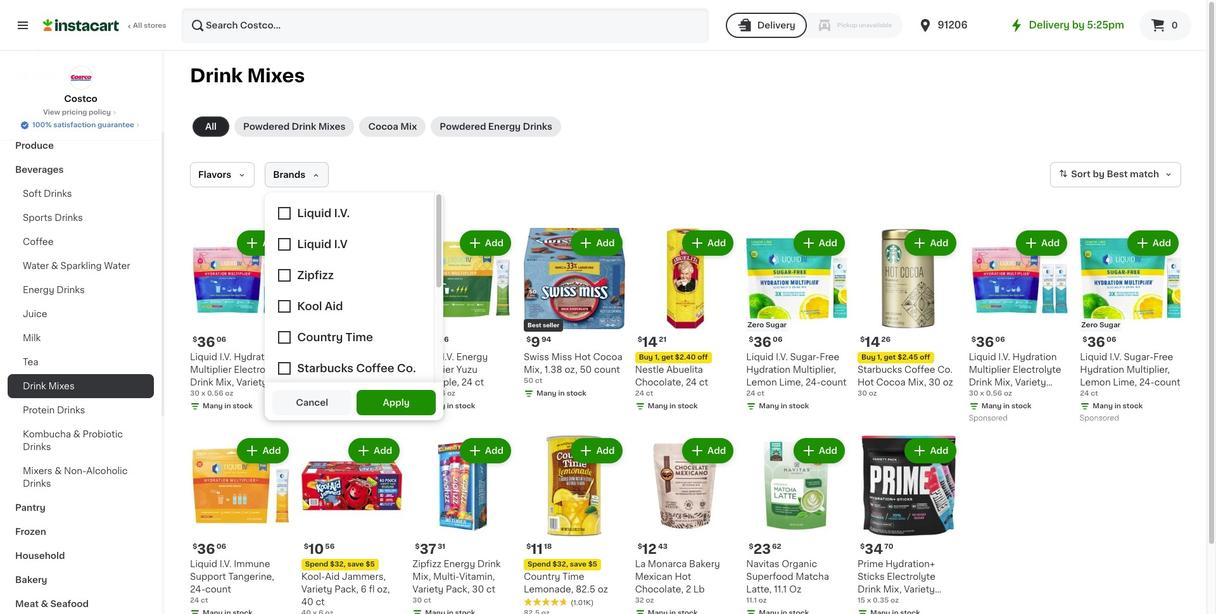 Task type: vqa. For each thing, say whether or not it's contained in the screenshot.
right Sauce
no



Task type: describe. For each thing, give the bounding box(es) containing it.
drinks inside mixers & non-alcoholic drinks
[[23, 480, 51, 488]]

$ 23 62
[[749, 543, 782, 556]]

view pricing policy link
[[43, 108, 119, 118]]

spend $32, save $5 for 11
[[528, 562, 598, 569]]

guarantee
[[98, 122, 134, 129]]

add button for swiss miss hot cocoa mix, 1.38 oz, 50 count
[[572, 232, 621, 255]]

2 free from the left
[[1154, 353, 1174, 362]]

apply
[[383, 399, 410, 407]]

0 vertical spatial tangerine,
[[340, 365, 386, 374]]

save for 10
[[347, 562, 364, 569]]

$5 for 10
[[366, 562, 375, 569]]

& for mixers
[[55, 467, 62, 476]]

it
[[56, 47, 62, 56]]

cocoa inside starbucks coffee co. hot cocoa mix, 30 oz 30 oz
[[877, 378, 906, 387]]

coffee inside starbucks coffee co. hot cocoa mix, 30 oz 30 oz
[[905, 365, 935, 374]]

powdered for powdered energy drinks
[[440, 122, 486, 131]]

off for $ 14 21
[[698, 354, 708, 361]]

(1.01k)
[[571, 600, 594, 607]]

sports drinks link
[[8, 206, 154, 230]]

0 button
[[1140, 10, 1192, 41]]

pack, inside zipfizz energy drink mix, multi-vitamin, variety pack, 30 ct 30 ct
[[446, 586, 470, 594]]

spend $32, save $5 for 10
[[305, 562, 375, 569]]

1 vertical spatial 50
[[524, 377, 534, 384]]

tea
[[23, 358, 38, 367]]

off for $ 14 26
[[920, 354, 930, 361]]

add button for starbucks coffee co. hot cocoa mix, 30 oz
[[906, 232, 955, 255]]

5:25pm
[[1087, 20, 1125, 30]]

buy it again
[[35, 47, 89, 56]]

1 zero sugar from the left
[[748, 322, 787, 329]]

1 vertical spatial drink mixes
[[23, 382, 75, 391]]

powdered energy drinks link
[[431, 117, 561, 137]]

energy inside "energy drinks" link
[[23, 286, 54, 295]]

kool-aid jammers, variety pack, 6 fl oz, 40 ct
[[301, 573, 390, 607]]

mix, inside the swiss miss hot cocoa mix, 1.38 oz, 50 count 50 ct
[[524, 365, 542, 374]]

0 horizontal spatial electrolyte
[[234, 365, 282, 374]]

buy for $ 14 21
[[639, 354, 653, 361]]

30 inside prime hydration+ sticks electrolyte drink mix, variety pack, 30 ct
[[884, 598, 896, 607]]

fl
[[369, 586, 375, 594]]

0 horizontal spatial buy
[[35, 47, 53, 56]]

produce
[[15, 141, 54, 150]]

add button for liquid i.v. energy multiplier yuzu pineapple, 24 ct
[[461, 232, 510, 255]]

1 vertical spatial mixes
[[318, 122, 346, 131]]

milk link
[[8, 326, 154, 350]]

soft drinks link
[[8, 182, 154, 206]]

x inside the liquid i.v. energy multiplier yuzu pineapple, 24 ct 24 x 0.56 oz
[[423, 390, 428, 397]]

product group containing 23
[[747, 436, 848, 615]]

many in stock inside product "group"
[[537, 390, 587, 397]]

frozen
[[15, 528, 46, 537]]

add for country time lemonade, 82.5 oz
[[596, 446, 615, 455]]

add for navitas organic superfood matcha latte, 11.1 oz
[[819, 446, 838, 455]]

frozen link
[[8, 520, 154, 544]]

1 sugar from the left
[[766, 322, 787, 329]]

kombucha & probiotic drinks link
[[8, 423, 154, 459]]

mix, inside starbucks coffee co. hot cocoa mix, 30 oz 30 oz
[[908, 378, 927, 387]]

$ 34 70
[[860, 543, 894, 556]]

82.5
[[576, 586, 596, 594]]

nestle
[[635, 365, 664, 374]]

costco link
[[64, 66, 97, 105]]

get for $ 14 26
[[884, 354, 896, 361]]

14 for $ 14 21
[[642, 336, 658, 349]]

& for water
[[51, 262, 58, 271]]

i.v. inside the liquid i.v. energy multiplier yuzu pineapple, 24 ct 24 x 0.56 oz
[[442, 353, 454, 362]]

hot inside starbucks coffee co. hot cocoa mix, 30 oz 30 oz
[[858, 378, 874, 387]]

kombucha & probiotic drinks
[[23, 430, 123, 452]]

la
[[635, 560, 646, 569]]

protein drinks link
[[8, 399, 154, 423]]

all stores link
[[43, 8, 167, 43]]

oz inside country time lemonade, 82.5 oz
[[598, 586, 608, 594]]

delivery for delivery by 5:25pm
[[1029, 20, 1070, 30]]

add for zipfizz energy drink mix, multi-vitamin, variety pack, 30 ct
[[485, 446, 504, 455]]

stock inside product "group"
[[567, 390, 587, 397]]

jammers,
[[342, 573, 386, 582]]

sponsored badge image for liquid i.v. sugar-free hydration multiplier, lemon lime, 24-count
[[1080, 415, 1119, 422]]

$ inside $ 11 18
[[526, 544, 531, 551]]

ct inside kool-aid jammers, variety pack, 6 fl oz, 40 ct
[[316, 598, 325, 607]]

nestle abuelita chocolate, 24 ct 24 ct
[[635, 365, 708, 397]]

$2.40
[[675, 354, 696, 361]]

chocolate, inside "la monarca bakery mexican hot chocolate, 2 lb 32 oz"
[[635, 586, 684, 594]]

2 lime, from the left
[[1113, 378, 1137, 387]]

kirkland
[[15, 117, 53, 126]]

$ inside $ 12 43
[[638, 544, 642, 551]]

apply button
[[357, 390, 436, 416]]

100% satisfaction guarantee button
[[20, 118, 142, 131]]

1 vertical spatial liquid i.v. immune support tangerine, 24-count 24 ct
[[190, 560, 274, 605]]

drink inside prime hydration+ sticks electrolyte drink mix, variety pack, 30 ct
[[858, 586, 881, 594]]

liquid inside the liquid i.v. energy multiplier yuzu pineapple, 24 ct 24 x 0.56 oz
[[413, 353, 440, 362]]

bakery inside "la monarca bakery mexican hot chocolate, 2 lb 32 oz"
[[689, 560, 720, 569]]

seafood
[[50, 600, 89, 609]]

stores
[[144, 22, 166, 29]]

1, for $ 14 26
[[877, 354, 882, 361]]

$ 10 56
[[304, 543, 335, 556]]

all for all
[[205, 122, 217, 131]]

water & sparkling water link
[[8, 254, 154, 278]]

mix
[[401, 122, 417, 131]]

$ inside $ 14 21
[[638, 336, 642, 343]]

buy it again link
[[8, 39, 154, 64]]

$ inside $ 9 94
[[526, 336, 531, 343]]

soft
[[23, 189, 42, 198]]

0 horizontal spatial immune
[[234, 560, 270, 569]]

2 liquid i.v. sugar-free hydration multiplier, lemon lime, 24-count 24 ct from the left
[[1080, 353, 1181, 397]]

energy inside 'powdered energy drinks' "link"
[[488, 122, 521, 131]]

view
[[43, 109, 60, 116]]

hot inside "la monarca bakery mexican hot chocolate, 2 lb 32 oz"
[[675, 573, 691, 582]]

1 horizontal spatial mixes
[[247, 67, 305, 85]]

drinks inside "link"
[[523, 122, 552, 131]]

mix, inside prime hydration+ sticks electrolyte drink mix, variety pack, 30 ct
[[883, 586, 902, 594]]

$ 11 18
[[526, 543, 552, 556]]

add for nestle abuelita chocolate, 24 ct
[[708, 239, 726, 248]]

21
[[659, 336, 667, 343]]

add for starbucks coffee co. hot cocoa mix, 30 oz
[[930, 239, 949, 248]]

yuzu
[[457, 365, 478, 374]]

powdered for powdered drink mixes
[[243, 122, 290, 131]]

variety inside kool-aid jammers, variety pack, 6 fl oz, 40 ct
[[301, 586, 332, 594]]

$2.45
[[898, 354, 918, 361]]

1 liquid i.v. hydration multiplier electrolyte drink mix, variety pack, 0.56 oz, 30 ct from the left
[[190, 353, 282, 400]]

23
[[754, 543, 771, 556]]

1 water from the left
[[23, 262, 49, 271]]

seller
[[543, 322, 560, 328]]

1 lemon from the left
[[747, 378, 777, 387]]

2 30 x 0.56 oz from the left
[[969, 390, 1013, 397]]

mixers & non-alcoholic drinks link
[[8, 459, 154, 496]]

15 x 0.35 oz
[[858, 598, 899, 605]]

add button for zipfizz energy drink mix, multi-vitamin, variety pack, 30 ct
[[461, 439, 510, 462]]

pack, inside kool-aid jammers, variety pack, 6 fl oz, 40 ct
[[335, 586, 359, 594]]

save for 11
[[570, 562, 587, 569]]

beverages link
[[8, 158, 154, 182]]

non-
[[64, 467, 86, 476]]

add button for navitas organic superfood matcha latte, 11.1 oz
[[795, 439, 844, 462]]

zipfizz
[[413, 560, 442, 569]]

1 vertical spatial tangerine,
[[228, 573, 274, 582]]

sparkling
[[61, 262, 102, 271]]

12
[[642, 543, 657, 556]]

energy drinks link
[[8, 278, 154, 302]]

$32, for 10
[[330, 562, 346, 569]]

instacart logo image
[[43, 18, 119, 33]]

cocoa inside the swiss miss hot cocoa mix, 1.38 oz, 50 count 50 ct
[[593, 353, 623, 362]]

1 vertical spatial 11.1
[[747, 598, 757, 605]]

2 liquid i.v. hydration multiplier electrolyte drink mix, variety pack, 0.56 oz, 30 ct from the left
[[969, 353, 1062, 400]]

06 inside 36 06
[[439, 336, 449, 343]]

Best match Sort by field
[[1051, 162, 1182, 188]]

variety inside zipfizz energy drink mix, multi-vitamin, variety pack, 30 ct 30 ct
[[413, 586, 444, 594]]

3 multiplier from the left
[[969, 365, 1011, 374]]

18
[[544, 544, 552, 551]]

2 multiplier, from the left
[[1127, 365, 1170, 374]]

& for meat
[[41, 600, 48, 609]]

1 sugar- from the left
[[790, 353, 820, 362]]

0 horizontal spatial bakery
[[15, 576, 47, 585]]

mexican
[[635, 573, 673, 582]]

1 zero from the left
[[748, 322, 764, 329]]

cancel button
[[273, 390, 352, 416]]

1 multiplier from the left
[[190, 365, 232, 374]]

product group containing 11
[[524, 436, 625, 615]]

best for best seller
[[528, 322, 542, 328]]

matcha
[[796, 573, 829, 582]]

drinks inside 'kombucha & probiotic drinks'
[[23, 443, 51, 452]]

produce link
[[8, 134, 154, 158]]

starbucks coffee co. hot cocoa mix, 30 oz 30 oz
[[858, 365, 953, 397]]

40
[[301, 598, 313, 607]]

best for best match
[[1107, 170, 1128, 179]]

$ inside $ 14 26
[[860, 336, 865, 343]]

costco
[[64, 94, 97, 103]]

bakery link
[[8, 568, 154, 592]]

0 vertical spatial liquid i.v. immune support tangerine, 24-count 24 ct
[[301, 353, 386, 397]]

2 water from the left
[[104, 262, 130, 271]]

1 30 x 0.56 oz from the left
[[190, 390, 233, 397]]

all link
[[193, 117, 229, 137]]

juice link
[[8, 302, 154, 326]]

2 sugar- from the left
[[1124, 353, 1154, 362]]

$ 12 43
[[638, 543, 668, 556]]

prime hydration+ sticks electrolyte drink mix, variety pack, 30 ct
[[858, 560, 936, 607]]

cancel
[[296, 399, 328, 407]]

get for $ 14 21
[[662, 354, 674, 361]]

91206
[[938, 20, 968, 30]]

monarca
[[648, 560, 687, 569]]

view pricing policy
[[43, 109, 111, 116]]



Task type: locate. For each thing, give the bounding box(es) containing it.
1.38
[[545, 365, 563, 374]]

drink mixes link
[[8, 374, 154, 399]]

1 off from the left
[[920, 354, 930, 361]]

2 horizontal spatial buy
[[862, 354, 876, 361]]

tangerine, up apply
[[340, 365, 386, 374]]

spend
[[528, 562, 551, 569], [305, 562, 328, 569]]

drink mixes up protein drinks
[[23, 382, 75, 391]]

energy inside the liquid i.v. energy multiplier yuzu pineapple, 24 ct 24 x 0.56 oz
[[456, 353, 488, 362]]

mixes up protein drinks
[[48, 382, 75, 391]]

2 horizontal spatial cocoa
[[877, 378, 906, 387]]

0 horizontal spatial liquid i.v. sugar-free hydration multiplier, lemon lime, 24-count 24 ct
[[747, 353, 847, 397]]

2 1, from the left
[[655, 354, 660, 361]]

drink mixes up all link
[[190, 67, 305, 85]]

energy
[[488, 122, 521, 131], [23, 286, 54, 295], [456, 353, 488, 362], [444, 560, 475, 569]]

1, for $ 14 21
[[655, 354, 660, 361]]

multiplier
[[190, 365, 232, 374], [413, 365, 454, 374], [969, 365, 1011, 374]]

0 horizontal spatial spend
[[305, 562, 328, 569]]

powdered up brands
[[243, 122, 290, 131]]

lemonade,
[[524, 586, 574, 594]]

pack, inside prime hydration+ sticks electrolyte drink mix, variety pack, 30 ct
[[858, 598, 882, 607]]

cocoa down starbucks
[[877, 378, 906, 387]]

spend for 11
[[528, 562, 551, 569]]

all up flavors
[[205, 122, 217, 131]]

hot down starbucks
[[858, 378, 874, 387]]

$5 up the 82.5
[[588, 562, 598, 569]]

sugar-
[[790, 353, 820, 362], [1124, 353, 1154, 362]]

delivery inside button
[[758, 21, 796, 30]]

add for liquid i.v. energy multiplier yuzu pineapple, 24 ct
[[485, 239, 504, 248]]

add for liquid i.v. sugar-free hydration multiplier, lemon lime, 24-count
[[819, 239, 838, 248]]

0 horizontal spatial mixes
[[48, 382, 75, 391]]

sort
[[1072, 170, 1091, 179]]

1 horizontal spatial water
[[104, 262, 130, 271]]

buy 1, get $2.45 off
[[862, 354, 930, 361]]

multiplier inside the liquid i.v. energy multiplier yuzu pineapple, 24 ct 24 x 0.56 oz
[[413, 365, 454, 374]]

1 horizontal spatial lime,
[[1113, 378, 1137, 387]]

spend up kool-
[[305, 562, 328, 569]]

swiss miss hot cocoa mix, 1.38 oz, 50 count 50 ct
[[524, 353, 623, 384]]

chocolate, down mexican
[[635, 586, 684, 594]]

powdered right mix
[[440, 122, 486, 131]]

0 vertical spatial best
[[1107, 170, 1128, 179]]

1 horizontal spatial electrolyte
[[887, 573, 936, 582]]

1 horizontal spatial multiplier
[[413, 365, 454, 374]]

match
[[1130, 170, 1159, 179]]

oz, inside the swiss miss hot cocoa mix, 1.38 oz, 50 count 50 ct
[[565, 365, 578, 374]]

1 horizontal spatial lemon
[[1080, 378, 1111, 387]]

water right sparkling
[[104, 262, 130, 271]]

0 horizontal spatial spend $32, save $5
[[305, 562, 375, 569]]

2 off from the left
[[698, 354, 708, 361]]

product group containing 9
[[524, 228, 625, 401]]

starbucks
[[858, 365, 903, 374]]

lb
[[694, 586, 705, 594]]

drink mixes
[[190, 67, 305, 85], [23, 382, 75, 391]]

navitas organic superfood matcha latte, 11.1 oz 11.1 oz
[[747, 560, 829, 605]]

2 spend from the left
[[305, 562, 328, 569]]

add for liquid i.v. hydration multiplier electrolyte drink mix, variety pack, 0.56 oz, 30 ct
[[263, 239, 281, 248]]

multi-
[[433, 573, 459, 582]]

water up energy drinks
[[23, 262, 49, 271]]

0 horizontal spatial free
[[820, 353, 840, 362]]

2 sponsored badge image from the left
[[1080, 415, 1119, 422]]

1 horizontal spatial bakery
[[689, 560, 720, 569]]

coffee down $2.45
[[905, 365, 935, 374]]

mixers
[[23, 467, 52, 476]]

best match
[[1107, 170, 1159, 179]]

1 $5 from the left
[[588, 562, 598, 569]]

0.56
[[207, 390, 223, 397], [429, 390, 446, 397], [986, 390, 1002, 397], [216, 391, 237, 400], [995, 391, 1016, 400]]

$32, up time
[[553, 562, 568, 569]]

by left 5:25pm
[[1072, 20, 1085, 30]]

2 multiplier from the left
[[413, 365, 454, 374]]

0 horizontal spatial $32,
[[330, 562, 346, 569]]

1 horizontal spatial spend $32, save $5
[[528, 562, 598, 569]]

0 vertical spatial 11.1
[[774, 586, 787, 594]]

0 horizontal spatial water
[[23, 262, 49, 271]]

get left "$2.40"
[[662, 354, 674, 361]]

product group containing 37
[[413, 436, 514, 615]]

None search field
[[181, 8, 709, 43]]

0 horizontal spatial liquid i.v. immune support tangerine, 24-count 24 ct
[[190, 560, 274, 605]]

by inside 'delivery by 5:25pm' link
[[1072, 20, 1085, 30]]

$32, up aid
[[330, 562, 346, 569]]

1 horizontal spatial tangerine,
[[340, 365, 386, 374]]

tangerine,
[[340, 365, 386, 374], [228, 573, 274, 582]]

50 right 1.38
[[580, 365, 592, 374]]

mixes up powdered drink mixes link
[[247, 67, 305, 85]]

0 horizontal spatial zero
[[748, 322, 764, 329]]

11.1 down the latte,
[[747, 598, 757, 605]]

2 powdered from the left
[[440, 122, 486, 131]]

0 vertical spatial by
[[1072, 20, 1085, 30]]

brands button
[[265, 162, 329, 188]]

drinks
[[523, 122, 552, 131], [44, 189, 72, 198], [55, 214, 83, 222], [57, 286, 85, 295], [57, 406, 85, 415], [23, 443, 51, 452], [23, 480, 51, 488]]

probiotic
[[83, 430, 123, 439]]

1 horizontal spatial $5
[[588, 562, 598, 569]]

coffee inside coffee link
[[23, 238, 54, 246]]

11.1 left oz
[[774, 586, 787, 594]]

electrolyte inside prime hydration+ sticks electrolyte drink mix, variety pack, 30 ct
[[887, 573, 936, 582]]

0 horizontal spatial hot
[[575, 353, 591, 362]]

by inside best match sort by field
[[1093, 170, 1105, 179]]

hydration
[[234, 353, 278, 362], [1013, 353, 1057, 362], [747, 365, 791, 374], [1080, 365, 1125, 374]]

aid
[[325, 573, 340, 582]]

buy down $ 14 26
[[862, 354, 876, 361]]

1 horizontal spatial support
[[301, 365, 337, 374]]

sticks
[[858, 573, 885, 582]]

0 horizontal spatial 30 x 0.56 oz
[[190, 390, 233, 397]]

2 chocolate, from the top
[[635, 586, 684, 594]]

delivery button
[[726, 13, 807, 38]]

1 horizontal spatial all
[[205, 122, 217, 131]]

delivery for delivery
[[758, 21, 796, 30]]

$5
[[588, 562, 598, 569], [366, 562, 375, 569]]

1 sponsored badge image from the left
[[969, 415, 1007, 422]]

sponsored badge image for liquid i.v. hydration multiplier electrolyte drink mix, variety pack, 0.56 oz, 30 ct
[[969, 415, 1007, 422]]

cocoa right miss
[[593, 353, 623, 362]]

0 vertical spatial drink mixes
[[190, 67, 305, 85]]

1 vertical spatial hot
[[858, 378, 874, 387]]

ct inside prime hydration+ sticks electrolyte drink mix, variety pack, 30 ct
[[898, 598, 907, 607]]

pantry link
[[8, 496, 154, 520]]

1 horizontal spatial sugar-
[[1124, 353, 1154, 362]]

prime
[[858, 560, 884, 569]]

1 horizontal spatial multiplier,
[[1127, 365, 1170, 374]]

buy up nestle
[[639, 354, 653, 361]]

0 vertical spatial chocolate,
[[635, 378, 684, 387]]

ct inside the swiss miss hot cocoa mix, 1.38 oz, 50 count 50 ct
[[535, 377, 543, 384]]

meat & seafood link
[[8, 592, 154, 615]]

2 14 from the left
[[642, 336, 658, 349]]

add for swiss miss hot cocoa mix, 1.38 oz, 50 count
[[596, 239, 615, 248]]

6
[[361, 586, 367, 594]]

0 vertical spatial mixes
[[247, 67, 305, 85]]

0 horizontal spatial powdered
[[243, 122, 290, 131]]

1 horizontal spatial by
[[1093, 170, 1105, 179]]

1 horizontal spatial liquid i.v. sugar-free hydration multiplier, lemon lime, 24-count 24 ct
[[1080, 353, 1181, 397]]

0 horizontal spatial multiplier
[[190, 365, 232, 374]]

costco logo image
[[69, 66, 93, 90]]

0 vertical spatial immune
[[345, 353, 381, 362]]

0 vertical spatial all
[[133, 22, 142, 29]]

2 vertical spatial hot
[[675, 573, 691, 582]]

1, up starbucks
[[877, 354, 882, 361]]

cocoa left mix
[[368, 122, 398, 131]]

again
[[64, 47, 89, 56]]

& inside 'kombucha & probiotic drinks'
[[73, 430, 80, 439]]

1 multiplier, from the left
[[793, 365, 836, 374]]

add for prime hydration+ sticks electrolyte drink mix, variety pack, 30 ct
[[930, 446, 949, 455]]

0 horizontal spatial sugar-
[[790, 353, 820, 362]]

& down protein drinks link on the bottom left
[[73, 430, 80, 439]]

1 spend $32, save $5 from the left
[[528, 562, 598, 569]]

co.
[[938, 365, 953, 374]]

37
[[420, 543, 436, 556]]

56
[[325, 544, 335, 551]]

product group containing 10
[[301, 436, 403, 615]]

$ 37 31
[[415, 543, 445, 556]]

&
[[51, 262, 58, 271], [73, 430, 80, 439], [55, 467, 62, 476], [41, 600, 48, 609]]

spend $32, save $5
[[528, 562, 598, 569], [305, 562, 375, 569]]

cocoa mix link
[[359, 117, 426, 137]]

oz inside the liquid i.v. energy multiplier yuzu pineapple, 24 ct 24 x 0.56 oz
[[447, 390, 456, 397]]

2 save from the left
[[347, 562, 364, 569]]

sports
[[23, 214, 52, 222]]

11
[[531, 543, 543, 556]]

1 1, from the left
[[877, 354, 882, 361]]

1 lime, from the left
[[779, 378, 803, 387]]

& up energy drinks
[[51, 262, 58, 271]]

100% satisfaction guarantee
[[32, 122, 134, 129]]

1 vertical spatial cocoa
[[593, 353, 623, 362]]

1 vertical spatial support
[[190, 573, 226, 582]]

0 vertical spatial bakery
[[689, 560, 720, 569]]

1 vertical spatial all
[[205, 122, 217, 131]]

kirkland signature
[[15, 117, 99, 126]]

bakery
[[689, 560, 720, 569], [15, 576, 47, 585]]

1 horizontal spatial drink mixes
[[190, 67, 305, 85]]

add button for la monarca bakery mexican hot chocolate, 2 lb
[[684, 439, 733, 462]]

1 vertical spatial coffee
[[905, 365, 935, 374]]

by for sort
[[1093, 170, 1105, 179]]

off right $2.45
[[920, 354, 930, 361]]

1 free from the left
[[820, 353, 840, 362]]

mixes up brands dropdown button
[[318, 122, 346, 131]]

1 liquid i.v. sugar-free hydration multiplier, lemon lime, 24-count 24 ct from the left
[[747, 353, 847, 397]]

0 horizontal spatial 14
[[642, 336, 658, 349]]

1 horizontal spatial 50
[[580, 365, 592, 374]]

0 horizontal spatial off
[[698, 354, 708, 361]]

spend up the country
[[528, 562, 551, 569]]

0 horizontal spatial $5
[[366, 562, 375, 569]]

latte,
[[747, 586, 772, 594]]

1 spend from the left
[[528, 562, 551, 569]]

0 horizontal spatial support
[[190, 573, 226, 582]]

add for liquid i.v. immune support tangerine, 24-count
[[263, 446, 281, 455]]

meat
[[15, 600, 39, 609]]

delivery by 5:25pm
[[1029, 20, 1125, 30]]

10
[[309, 543, 324, 556]]

spend $32, save $5 up aid
[[305, 562, 375, 569]]

add button for kool-aid jammers, variety pack, 6 fl oz, 40 ct
[[350, 439, 399, 462]]

cocoa
[[368, 122, 398, 131], [593, 353, 623, 362], [877, 378, 906, 387]]

buy left it
[[35, 47, 53, 56]]

$32, for 11
[[553, 562, 568, 569]]

1 save from the left
[[570, 562, 587, 569]]

add button for liquid i.v. hydration multiplier electrolyte drink mix, variety pack, 0.56 oz, 30 ct
[[238, 232, 287, 255]]

0 vertical spatial 50
[[580, 365, 592, 374]]

1 horizontal spatial free
[[1154, 353, 1174, 362]]

ct inside the liquid i.v. energy multiplier yuzu pineapple, 24 ct 24 x 0.56 oz
[[475, 378, 484, 387]]

time
[[563, 573, 584, 582]]

sort by
[[1072, 170, 1105, 179]]

oz
[[789, 586, 802, 594]]

$ 36 06
[[193, 336, 226, 349], [304, 336, 338, 349], [749, 336, 783, 349], [972, 336, 1005, 349], [1083, 336, 1117, 349], [193, 543, 226, 556]]

lists link
[[8, 64, 154, 89]]

get up starbucks
[[884, 354, 896, 361]]

best left match
[[1107, 170, 1128, 179]]

0 horizontal spatial best
[[528, 322, 542, 328]]

1 get from the left
[[884, 354, 896, 361]]

1 horizontal spatial 14
[[865, 336, 880, 349]]

powdered drink mixes
[[243, 122, 346, 131]]

2 horizontal spatial multiplier
[[969, 365, 1011, 374]]

powdered inside 'powdered energy drinks' "link"
[[440, 122, 486, 131]]

hot right miss
[[575, 353, 591, 362]]

$ inside $ 34 70
[[860, 544, 865, 551]]

1 horizontal spatial immune
[[345, 353, 381, 362]]

la monarca bakery mexican hot chocolate, 2 lb 32 oz
[[635, 560, 720, 605]]

1 chocolate, from the top
[[635, 378, 684, 387]]

spend $32, save $5 up time
[[528, 562, 598, 569]]

1 vertical spatial by
[[1093, 170, 1105, 179]]

oz inside "la monarca bakery mexican hot chocolate, 2 lb 32 oz"
[[646, 598, 654, 605]]

by for delivery
[[1072, 20, 1085, 30]]

& inside mixers & non-alcoholic drinks
[[55, 467, 62, 476]]

powdered inside powdered drink mixes link
[[243, 122, 290, 131]]

2 $32, from the left
[[330, 562, 346, 569]]

variety inside prime hydration+ sticks electrolyte drink mix, variety pack, 30 ct
[[904, 586, 935, 594]]

0 horizontal spatial cocoa
[[368, 122, 398, 131]]

best inside field
[[1107, 170, 1128, 179]]

2 zero from the left
[[1082, 322, 1098, 329]]

1 horizontal spatial 1,
[[877, 354, 882, 361]]

$5 up 'jammers,'
[[366, 562, 375, 569]]

0 horizontal spatial sugar
[[766, 322, 787, 329]]

hot up 2
[[675, 573, 691, 582]]

0 vertical spatial hot
[[575, 353, 591, 362]]

off right "$2.40"
[[698, 354, 708, 361]]

2 get from the left
[[662, 354, 674, 361]]

62
[[772, 544, 782, 551]]

2 horizontal spatial hot
[[858, 378, 874, 387]]

tangerine, left kool-
[[228, 573, 274, 582]]

brands
[[273, 170, 306, 179]]

91206 button
[[918, 8, 994, 43]]

chocolate, down nestle
[[635, 378, 684, 387]]

product group containing 12
[[635, 436, 736, 615]]

add for la monarca bakery mexican hot chocolate, 2 lb
[[708, 446, 726, 455]]

ct
[[535, 377, 543, 384], [475, 378, 484, 387], [699, 378, 708, 387], [312, 390, 320, 397], [646, 390, 653, 397], [757, 390, 765, 397], [1091, 390, 1099, 397], [268, 391, 277, 400], [1047, 391, 1056, 400], [486, 586, 496, 594], [201, 598, 208, 605], [424, 598, 431, 605], [898, 598, 907, 607], [316, 598, 325, 607]]

0 horizontal spatial 11.1
[[747, 598, 757, 605]]

swiss
[[524, 353, 549, 362]]

spend for 10
[[305, 562, 328, 569]]

2 horizontal spatial electrolyte
[[1013, 365, 1062, 374]]

product group
[[190, 228, 291, 414], [413, 228, 514, 414], [524, 228, 625, 401], [635, 228, 736, 414], [747, 228, 848, 414], [858, 228, 959, 399], [969, 228, 1070, 426], [1080, 228, 1182, 426], [190, 436, 291, 615], [301, 436, 403, 615], [413, 436, 514, 615], [524, 436, 625, 615], [635, 436, 736, 615], [747, 436, 848, 615], [858, 436, 959, 615]]

best left the 'seller'
[[528, 322, 542, 328]]

abuelita
[[667, 365, 703, 374]]

coffee link
[[8, 230, 154, 254]]

36 06
[[420, 336, 449, 349]]

& for kombucha
[[73, 430, 80, 439]]

add button for liquid i.v. immune support tangerine, 24-count
[[238, 439, 287, 462]]

1 horizontal spatial powdered
[[440, 122, 486, 131]]

oz, inside kool-aid jammers, variety pack, 6 fl oz, 40 ct
[[377, 586, 390, 594]]

0 horizontal spatial multiplier,
[[793, 365, 836, 374]]

1 horizontal spatial save
[[570, 562, 587, 569]]

miss
[[552, 353, 572, 362]]

0 vertical spatial cocoa
[[368, 122, 398, 131]]

1 horizontal spatial hot
[[675, 573, 691, 582]]

energy inside zipfizz energy drink mix, multi-vitamin, variety pack, 30 ct 30 ct
[[444, 560, 475, 569]]

2 spend $32, save $5 from the left
[[305, 562, 375, 569]]

liquid i.v. energy multiplier yuzu pineapple, 24 ct 24 x 0.56 oz
[[413, 353, 488, 397]]

1 horizontal spatial cocoa
[[593, 353, 623, 362]]

$ inside $ 37 31
[[415, 544, 420, 551]]

0 horizontal spatial save
[[347, 562, 364, 569]]

add for kool-aid jammers, variety pack, 6 fl oz, 40 ct
[[374, 446, 392, 455]]

1 vertical spatial bakery
[[15, 576, 47, 585]]

count inside the swiss miss hot cocoa mix, 1.38 oz, 50 count 50 ct
[[594, 365, 620, 374]]

0 horizontal spatial 1,
[[655, 354, 660, 361]]

& inside 'link'
[[41, 600, 48, 609]]

0 horizontal spatial tangerine,
[[228, 573, 274, 582]]

$ 14 21
[[638, 336, 667, 349]]

add button for liquid i.v. sugar-free hydration multiplier, lemon lime, 24-count
[[795, 232, 844, 255]]

add button for prime hydration+ sticks electrolyte drink mix, variety pack, 30 ct
[[906, 439, 955, 462]]

meat & seafood
[[15, 600, 89, 609]]

$5 for 11
[[588, 562, 598, 569]]

hot inside the swiss miss hot cocoa mix, 1.38 oz, 50 count 50 ct
[[575, 353, 591, 362]]

1 horizontal spatial spend
[[528, 562, 551, 569]]

water & sparkling water
[[23, 262, 130, 271]]

all stores
[[133, 22, 166, 29]]

drink inside zipfizz energy drink mix, multi-vitamin, variety pack, 30 ct 30 ct
[[478, 560, 501, 569]]

$ inside $ 10 56
[[304, 544, 309, 551]]

1 horizontal spatial zero sugar
[[1082, 322, 1121, 329]]

14 for $ 14 26
[[865, 336, 880, 349]]

service type group
[[726, 13, 903, 38]]

zero sugar
[[748, 322, 787, 329], [1082, 322, 1121, 329]]

add button for country time lemonade, 82.5 oz
[[572, 439, 621, 462]]

save up time
[[570, 562, 587, 569]]

14 left 26
[[865, 336, 880, 349]]

chocolate, inside nestle abuelita chocolate, 24 ct 24 ct
[[635, 378, 684, 387]]

all
[[133, 22, 142, 29], [205, 122, 217, 131]]

0 vertical spatial support
[[301, 365, 337, 374]]

0 horizontal spatial 50
[[524, 377, 534, 384]]

product group containing 34
[[858, 436, 959, 615]]

all left the stores
[[133, 22, 142, 29]]

100%
[[32, 122, 52, 129]]

0.56 inside the liquid i.v. energy multiplier yuzu pineapple, 24 ct 24 x 0.56 oz
[[429, 390, 446, 397]]

sponsored badge image
[[969, 415, 1007, 422], [1080, 415, 1119, 422]]

2 sugar from the left
[[1100, 322, 1121, 329]]

mix, inside zipfizz energy drink mix, multi-vitamin, variety pack, 30 ct 30 ct
[[413, 573, 431, 582]]

2 zero sugar from the left
[[1082, 322, 1121, 329]]

policy
[[89, 109, 111, 116]]

1 horizontal spatial liquid i.v. hydration multiplier electrolyte drink mix, variety pack, 0.56 oz, 30 ct
[[969, 353, 1062, 400]]

bakery up lb
[[689, 560, 720, 569]]

by right "sort"
[[1093, 170, 1105, 179]]

& right meat
[[41, 600, 48, 609]]

Search field
[[182, 9, 708, 42]]

2 vertical spatial mixes
[[48, 382, 75, 391]]

1 horizontal spatial sugar
[[1100, 322, 1121, 329]]

pantry
[[15, 504, 45, 513]]

& left non-
[[55, 467, 62, 476]]

save up 'jammers,'
[[347, 562, 364, 569]]

1 horizontal spatial 11.1
[[774, 586, 787, 594]]

31
[[438, 544, 445, 551]]

1 $32, from the left
[[553, 562, 568, 569]]

navitas
[[747, 560, 780, 569]]

2 $5 from the left
[[366, 562, 375, 569]]

1, up nestle
[[655, 354, 660, 361]]

0
[[1172, 21, 1178, 30]]

2 horizontal spatial mixes
[[318, 122, 346, 131]]

water
[[23, 262, 49, 271], [104, 262, 130, 271]]

2 lemon from the left
[[1080, 378, 1111, 387]]

$ 9 94
[[526, 336, 551, 349]]

1 vertical spatial best
[[528, 322, 542, 328]]

bakery up meat
[[15, 576, 47, 585]]

milk
[[23, 334, 41, 343]]

32
[[635, 598, 644, 605]]

$ inside $ 23 62
[[749, 544, 754, 551]]

14 left "21"
[[642, 336, 658, 349]]

all for all stores
[[133, 22, 142, 29]]

vitamin,
[[459, 573, 495, 582]]

50 down swiss
[[524, 377, 534, 384]]

oz inside navitas organic superfood matcha latte, 11.1 oz 11.1 oz
[[759, 598, 767, 605]]

1 horizontal spatial sponsored badge image
[[1080, 415, 1119, 422]]

1 horizontal spatial off
[[920, 354, 930, 361]]

1 vertical spatial immune
[[234, 560, 270, 569]]

add button for nestle abuelita chocolate, 24 ct
[[684, 232, 733, 255]]

1 14 from the left
[[865, 336, 880, 349]]

1 powdered from the left
[[243, 122, 290, 131]]

coffee down sports
[[23, 238, 54, 246]]

buy for $ 14 26
[[862, 354, 876, 361]]

0 horizontal spatial sponsored badge image
[[969, 415, 1007, 422]]

variety
[[236, 378, 267, 387], [1015, 378, 1047, 387], [904, 586, 935, 594], [301, 586, 332, 594], [413, 586, 444, 594]]



